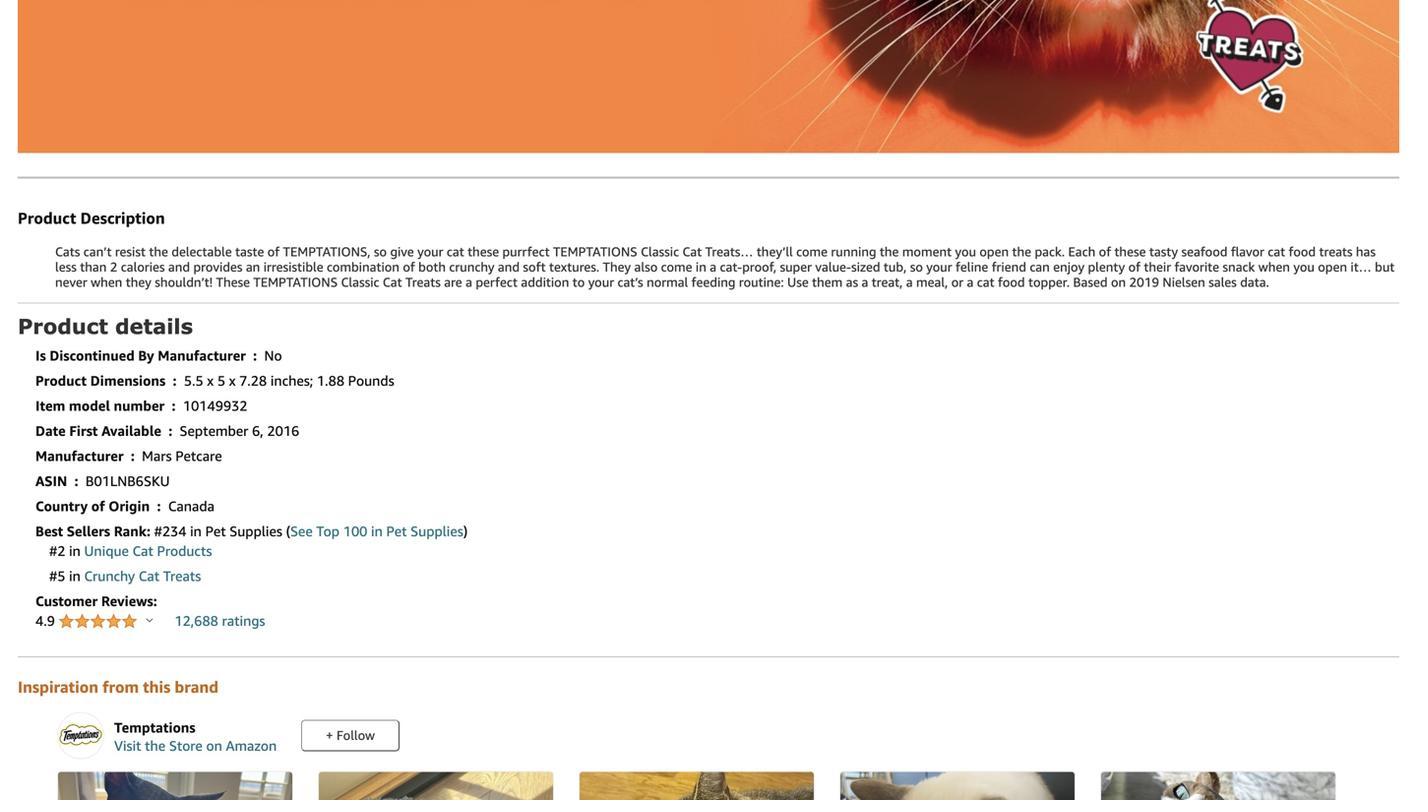 Task type: locate. For each thing, give the bounding box(es) containing it.
cat down unique cat products link
[[139, 568, 160, 585]]

feeding
[[692, 275, 736, 290]]

top
[[316, 524, 340, 540]]

visit the store on amazon link
[[114, 738, 288, 754]]

0 horizontal spatial cat
[[447, 244, 464, 260]]

food
[[1289, 244, 1316, 260], [998, 275, 1026, 290]]

on
[[1112, 275, 1126, 290], [206, 738, 222, 754]]

: right asin
[[74, 473, 78, 490]]

supplies left (
[[230, 524, 282, 540]]

‎ up #234
[[165, 498, 165, 515]]

1 horizontal spatial manufacturer
[[158, 348, 246, 364]]

‎ left 5.5
[[180, 373, 180, 389]]

in
[[696, 260, 707, 275], [190, 524, 202, 540], [371, 524, 383, 540], [69, 543, 81, 559], [69, 568, 81, 585]]

cat right the flavor
[[1268, 244, 1286, 260]]

+
[[326, 728, 333, 744]]

2016
[[267, 423, 300, 439]]

or
[[952, 275, 964, 290]]

plenty
[[1088, 260, 1126, 275]]

0 horizontal spatial on
[[206, 738, 222, 754]]

2 supplies from the left
[[411, 524, 464, 540]]

they
[[126, 275, 151, 290]]

the right resist
[[149, 244, 168, 260]]

a right as
[[862, 275, 869, 290]]

the down temptations
[[145, 738, 166, 754]]

inspiration
[[18, 678, 99, 697]]

10149932
[[183, 398, 248, 414]]

perfect
[[476, 275, 518, 290]]

so right the tub,
[[910, 260, 923, 275]]

classic up normal
[[641, 244, 679, 260]]

1 horizontal spatial come
[[797, 244, 828, 260]]

customer
[[35, 593, 98, 610]]

can't
[[83, 244, 112, 260]]

2 horizontal spatial your
[[927, 260, 953, 275]]

pet
[[205, 524, 226, 540], [386, 524, 407, 540]]

tasty
[[1150, 244, 1179, 260]]

inspiration from this brand
[[18, 678, 219, 697]]

of up sellers
[[91, 498, 105, 515]]

cats lose their cool image
[[18, 0, 1400, 153]]

of left both
[[403, 260, 415, 275]]

x right 5
[[229, 373, 236, 389]]

: left no
[[253, 348, 257, 364]]

0 vertical spatial food
[[1289, 244, 1316, 260]]

1 horizontal spatial open
[[1319, 260, 1348, 275]]

temptations up to
[[553, 244, 638, 260]]

when right snack
[[1259, 260, 1291, 275]]

ratings
[[222, 613, 265, 629]]

enjoy
[[1054, 260, 1085, 275]]

1 horizontal spatial so
[[910, 260, 923, 275]]

and
[[168, 260, 190, 275], [498, 260, 520, 275]]

1 vertical spatial treats
[[163, 568, 201, 585]]

of right each
[[1099, 244, 1112, 260]]

1 horizontal spatial x
[[229, 373, 236, 389]]

are
[[444, 275, 462, 290]]

1 horizontal spatial supplies
[[411, 524, 464, 540]]

:
[[253, 348, 257, 364], [173, 373, 177, 389], [172, 398, 176, 414], [169, 423, 173, 439], [131, 448, 135, 464], [74, 473, 78, 490], [157, 498, 161, 515]]

0 horizontal spatial pet
[[205, 524, 226, 540]]

1 horizontal spatial these
[[1115, 244, 1146, 260]]

cat right both
[[447, 244, 464, 260]]

snack
[[1223, 260, 1256, 275]]

your
[[418, 244, 443, 260], [927, 260, 953, 275], [588, 275, 614, 290]]

pet down canada
[[205, 524, 226, 540]]

pet right 100
[[386, 524, 407, 540]]

a left cat-
[[710, 260, 717, 275]]

on inside cats can't resist the delectable taste of temptations, so give your cat these purrfect temptations classic cat treats… they'll come running the moment you open the pack. each of these tasty seafood flavor cat food treats has less than 2 calories and provides an irresistible combination of both crunchy and soft textures. they also come in a cat-proof, super value-sized tub, so your feline friend can enjoy plenty of their favorite snack when you open it… but never when they shouldn't! these temptations classic cat treats are a perfect addition to your cat's normal feeding routine: use them as a treat, a meal, or a cat food topper. based on 2019 nielsen sales data.
[[1112, 275, 1126, 290]]

on left 2019
[[1112, 275, 1126, 290]]

1 horizontal spatial cat
[[977, 275, 995, 290]]

0 vertical spatial classic
[[641, 244, 679, 260]]

‏ right asin
[[71, 473, 71, 490]]

irresistible
[[264, 260, 324, 275]]

‎ left the mars
[[138, 448, 138, 464]]

+ follow
[[326, 728, 375, 744]]

classic down the temptations,
[[341, 275, 380, 290]]

data.
[[1241, 275, 1270, 290]]

of
[[268, 244, 280, 260], [1099, 244, 1112, 260], [403, 260, 415, 275], [1129, 260, 1141, 275], [91, 498, 105, 515]]

less
[[55, 260, 77, 275]]

‎ up petcare
[[176, 423, 176, 439]]

0 vertical spatial manufacturer
[[158, 348, 246, 364]]

and left the soft
[[498, 260, 520, 275]]

your right to
[[588, 275, 614, 290]]

you left treats
[[1294, 260, 1315, 275]]

their
[[1144, 260, 1172, 275]]

product up cats
[[18, 209, 76, 228]]

0 horizontal spatial you
[[956, 244, 977, 260]]

‏ up b01lnb6sku at the bottom left of page
[[127, 448, 127, 464]]

0 vertical spatial temptations
[[553, 244, 638, 260]]

so left give
[[374, 244, 387, 260]]

0 horizontal spatial so
[[374, 244, 387, 260]]

0 vertical spatial on
[[1112, 275, 1126, 290]]

1 horizontal spatial on
[[1112, 275, 1126, 290]]

description
[[80, 209, 165, 228]]

1 supplies from the left
[[230, 524, 282, 540]]

date
[[35, 423, 66, 439]]

1 these from the left
[[468, 244, 499, 260]]

your right give
[[418, 244, 443, 260]]

supplies right 100
[[411, 524, 464, 540]]

treats left are
[[406, 275, 441, 290]]

delectable
[[172, 244, 232, 260]]

these
[[468, 244, 499, 260], [1115, 244, 1146, 260]]

textures.
[[549, 260, 600, 275]]

and right calories in the top left of the page
[[168, 260, 190, 275]]

classic
[[641, 244, 679, 260], [341, 275, 380, 290]]

from
[[103, 678, 139, 697]]

these up 'perfect'
[[468, 244, 499, 260]]

you
[[956, 244, 977, 260], [1294, 260, 1315, 275]]

in inside cats can't resist the delectable taste of temptations, so give your cat these purrfect temptations classic cat treats… they'll come running the moment you open the pack. each of these tasty seafood flavor cat food treats has less than 2 calories and provides an irresistible combination of both crunchy and soft textures. they also come in a cat-proof, super value-sized tub, so your feline friend can enjoy plenty of their favorite snack when you open it… but never when they shouldn't! these temptations classic cat treats are a perfect addition to your cat's normal feeding routine: use them as a treat, a meal, or a cat food topper. based on 2019 nielsen sales data.
[[696, 260, 707, 275]]

1 horizontal spatial and
[[498, 260, 520, 275]]

treat,
[[872, 275, 903, 290]]

your left feline
[[927, 260, 953, 275]]

0 horizontal spatial treats
[[163, 568, 201, 585]]

list
[[57, 772, 1418, 800]]

1 horizontal spatial temptations
[[553, 244, 638, 260]]

details
[[115, 314, 193, 339]]

‎ left 10149932
[[179, 398, 179, 414]]

x
[[207, 373, 214, 389], [229, 373, 236, 389]]

manufacturer down first
[[35, 448, 124, 464]]

based
[[1074, 275, 1108, 290]]

country
[[35, 498, 88, 515]]

1 vertical spatial on
[[206, 738, 222, 754]]

food left can
[[998, 275, 1026, 290]]

manufacturer up 5.5
[[158, 348, 246, 364]]

open left can
[[980, 244, 1009, 260]]

product up is
[[18, 314, 108, 339]]

1 horizontal spatial treats
[[406, 275, 441, 290]]

1 vertical spatial product
[[18, 314, 108, 339]]

1 horizontal spatial you
[[1294, 260, 1315, 275]]

‏ right number
[[168, 398, 168, 414]]

you up or
[[956, 244, 977, 260]]

calories
[[121, 260, 165, 275]]

on inside temptations visit the store on amazon
[[206, 738, 222, 754]]

2 horizontal spatial cat
[[1268, 244, 1286, 260]]

0 horizontal spatial and
[[168, 260, 190, 275]]

follow
[[337, 728, 375, 744]]

these left tasty
[[1115, 244, 1146, 260]]

cat right or
[[977, 275, 995, 290]]

rank:
[[114, 524, 151, 540]]

‏ left no
[[250, 348, 250, 364]]

cat
[[683, 244, 702, 260], [383, 275, 402, 290], [133, 543, 153, 559], [139, 568, 160, 585]]

1 vertical spatial manufacturer
[[35, 448, 124, 464]]

value-
[[816, 260, 852, 275]]

open left it…
[[1319, 260, 1348, 275]]

product up the item
[[35, 373, 87, 389]]

normal
[[647, 275, 688, 290]]

of left their at right
[[1129, 260, 1141, 275]]

x left 5
[[207, 373, 214, 389]]

the inside temptations visit the store on amazon
[[145, 738, 166, 754]]

seafood
[[1182, 244, 1228, 260]]

0 horizontal spatial x
[[207, 373, 214, 389]]

petcare
[[175, 448, 222, 464]]

than
[[80, 260, 107, 275]]

in left cat-
[[696, 260, 707, 275]]

‎ left no
[[261, 348, 261, 364]]

‏ left 5.5
[[169, 373, 169, 389]]

temptations down the temptations,
[[253, 275, 338, 290]]

pounds
[[348, 373, 394, 389]]

open
[[980, 244, 1009, 260], [1319, 260, 1348, 275]]

come right also
[[661, 260, 693, 275]]

treats down the products at the left of the page
[[163, 568, 201, 585]]

1.88
[[317, 373, 345, 389]]

come up use
[[797, 244, 828, 260]]

when down can't
[[91, 275, 122, 290]]

0 horizontal spatial temptations
[[253, 275, 338, 290]]

1 vertical spatial food
[[998, 275, 1026, 290]]

0 vertical spatial product
[[18, 209, 76, 228]]

give
[[390, 244, 414, 260]]

asin
[[35, 473, 67, 490]]

2 vertical spatial product
[[35, 373, 87, 389]]

‏
[[250, 348, 250, 364], [169, 373, 169, 389], [168, 398, 168, 414], [165, 423, 165, 439], [127, 448, 127, 464], [71, 473, 71, 490], [153, 498, 153, 515]]

in up the products at the left of the page
[[190, 524, 202, 540]]

0 vertical spatial treats
[[406, 275, 441, 290]]

0 horizontal spatial supplies
[[230, 524, 282, 540]]

food left treats
[[1289, 244, 1316, 260]]

reviews:
[[101, 593, 157, 610]]

when
[[1259, 260, 1291, 275], [91, 275, 122, 290]]

temptations
[[553, 244, 638, 260], [253, 275, 338, 290]]

products
[[157, 543, 212, 559]]

0 horizontal spatial classic
[[341, 275, 380, 290]]

cat
[[447, 244, 464, 260], [1268, 244, 1286, 260], [977, 275, 995, 290]]

0 horizontal spatial these
[[468, 244, 499, 260]]

on right store
[[206, 738, 222, 754]]

1 horizontal spatial pet
[[386, 524, 407, 540]]

100
[[343, 524, 368, 540]]

number
[[114, 398, 165, 414]]



Task type: vqa. For each thing, say whether or not it's contained in the screenshot.
Winter Sale deals for your home's the Shop the Winter Sale link
no



Task type: describe. For each thing, give the bounding box(es) containing it.
favorite
[[1175, 260, 1220, 275]]

cats can't resist the delectable taste of temptations, so give your cat these purrfect temptations classic cat treats… they'll come running the moment you open the pack. each of these tasty seafood flavor cat food treats has less than 2 calories and provides an irresistible combination of both crunchy and soft textures. they also come in a cat-proof, super value-sized tub, so your feline friend can enjoy plenty of their favorite snack when you open it… but never when they shouldn't! these temptations classic cat treats are a perfect addition to your cat's normal feeding routine: use them as a treat, a meal, or a cat food topper. based on 2019 nielsen sales data.
[[55, 244, 1395, 290]]

‏ right origin
[[153, 498, 153, 515]]

routine:
[[739, 275, 784, 290]]

1 x from the left
[[207, 373, 214, 389]]

temptations
[[114, 720, 196, 736]]

resist
[[115, 244, 146, 260]]

of right taste
[[268, 244, 280, 260]]

0 horizontal spatial come
[[661, 260, 693, 275]]

these
[[216, 275, 250, 290]]

: right number
[[172, 398, 176, 414]]

4.9 button
[[35, 613, 153, 632]]

inches;
[[271, 373, 313, 389]]

sales
[[1209, 275, 1237, 290]]

as
[[846, 275, 859, 290]]

them
[[812, 275, 843, 290]]

meal,
[[917, 275, 948, 290]]

crunchy
[[449, 260, 495, 275]]

0 horizontal spatial manufacturer
[[35, 448, 124, 464]]

first
[[69, 423, 98, 439]]

feline
[[956, 260, 989, 275]]

in right #5 on the bottom left
[[69, 568, 81, 585]]

canada
[[168, 498, 215, 515]]

in right 100
[[371, 524, 383, 540]]

pack.
[[1035, 244, 1065, 260]]

0 horizontal spatial when
[[91, 275, 122, 290]]

september
[[180, 423, 249, 439]]

a right treat,
[[907, 275, 913, 290]]

but
[[1376, 260, 1395, 275]]

an
[[246, 260, 260, 275]]

dimensions
[[90, 373, 166, 389]]

use
[[788, 275, 809, 290]]

product for description
[[18, 209, 76, 228]]

both
[[419, 260, 446, 275]]

cat down give
[[383, 275, 402, 290]]

super
[[780, 260, 812, 275]]

item
[[35, 398, 65, 414]]

2 pet from the left
[[386, 524, 407, 540]]

1 and from the left
[[168, 260, 190, 275]]

1 horizontal spatial your
[[588, 275, 614, 290]]

also
[[635, 260, 658, 275]]

12,688 ratings
[[175, 613, 265, 629]]

friend
[[992, 260, 1027, 275]]

unique
[[84, 543, 129, 559]]

moment
[[903, 244, 952, 260]]

shouldn't!
[[155, 275, 213, 290]]

crunchy cat treats link
[[84, 568, 201, 585]]

customer reviews:
[[35, 593, 157, 610]]

0 horizontal spatial open
[[980, 244, 1009, 260]]

temptations,
[[283, 244, 371, 260]]

1 vertical spatial classic
[[341, 275, 380, 290]]

the up treat,
[[880, 244, 899, 260]]

12,688
[[175, 613, 218, 629]]

5
[[217, 373, 225, 389]]

#2
[[49, 543, 65, 559]]

2 and from the left
[[498, 260, 520, 275]]

no
[[264, 348, 282, 364]]

purrfect
[[503, 244, 550, 260]]

treats
[[1320, 244, 1353, 260]]

)
[[464, 524, 468, 540]]

topper.
[[1029, 275, 1070, 290]]

product description
[[18, 209, 165, 228]]

product details is discontinued by manufacturer                                     ‏                                         :                                     ‎ no product dimensions                                     ‏                                         :                                     ‎ 5.5 x 5 x 7.28 inches; 1.88 pounds item model number                                     ‏                                         :                                     ‎ 10149932 date first available                                     ‏                                         :                                     ‎ september 6, 2016 manufacturer                                     ‏                                         :                                     ‎ mars petcare asin                                     ‏                                         :                                     ‎ b01lnb6sku country of origin                                     ‏                                         :                                     ‎ canada best sellers rank: #234 in pet supplies ( see top 100 in pet supplies ) #2 in unique cat products #5 in crunchy cat treats
[[18, 314, 468, 585]]

this
[[143, 678, 171, 697]]

each
[[1069, 244, 1096, 260]]

a right are
[[466, 275, 473, 290]]

combination
[[327, 260, 400, 275]]

visit
[[114, 738, 141, 754]]

cat down rank:
[[133, 543, 153, 559]]

2019
[[1130, 275, 1160, 290]]

1 pet from the left
[[205, 524, 226, 540]]

1 horizontal spatial classic
[[641, 244, 679, 260]]

: up #234
[[157, 498, 161, 515]]

never
[[55, 275, 87, 290]]

2
[[110, 260, 118, 275]]

it…
[[1351, 260, 1372, 275]]

treats inside product details is discontinued by manufacturer                                     ‏                                         :                                     ‎ no product dimensions                                     ‏                                         :                                     ‎ 5.5 x 5 x 7.28 inches; 1.88 pounds item model number                                     ‏                                         :                                     ‎ 10149932 date first available                                     ‏                                         :                                     ‎ september 6, 2016 manufacturer                                     ‏                                         :                                     ‎ mars petcare asin                                     ‏                                         :                                     ‎ b01lnb6sku country of origin                                     ‏                                         :                                     ‎ canada best sellers rank: #234 in pet supplies ( see top 100 in pet supplies ) #2 in unique cat products #5 in crunchy cat treats
[[163, 568, 201, 585]]

0 horizontal spatial food
[[998, 275, 1026, 290]]

cat left treats…
[[683, 244, 702, 260]]

: up the mars
[[169, 423, 173, 439]]

addition
[[521, 275, 569, 290]]

popover image
[[146, 618, 153, 623]]

flavor
[[1232, 244, 1265, 260]]

6,
[[252, 423, 264, 439]]

product for details
[[18, 314, 108, 339]]

0 horizontal spatial your
[[418, 244, 443, 260]]

see
[[290, 524, 313, 540]]

is
[[35, 348, 46, 364]]

1 horizontal spatial when
[[1259, 260, 1291, 275]]

: left 5.5
[[173, 373, 177, 389]]

12,688 ratings link
[[175, 613, 265, 629]]

2 these from the left
[[1115, 244, 1146, 260]]

amazon
[[226, 738, 277, 754]]

temptations link
[[114, 719, 288, 739]]

store
[[169, 738, 203, 754]]

1 horizontal spatial food
[[1289, 244, 1316, 260]]

of inside product details is discontinued by manufacturer                                     ‏                                         :                                     ‎ no product dimensions                                     ‏                                         :                                     ‎ 5.5 x 5 x 7.28 inches; 1.88 pounds item model number                                     ‏                                         :                                     ‎ 10149932 date first available                                     ‏                                         :                                     ‎ september 6, 2016 manufacturer                                     ‏                                         :                                     ‎ mars petcare asin                                     ‏                                         :                                     ‎ b01lnb6sku country of origin                                     ‏                                         :                                     ‎ canada best sellers rank: #234 in pet supplies ( see top 100 in pet supplies ) #2 in unique cat products #5 in crunchy cat treats
[[91, 498, 105, 515]]

a right or
[[967, 275, 974, 290]]

nielsen
[[1163, 275, 1206, 290]]

the left pack.
[[1013, 244, 1032, 260]]

best
[[35, 524, 63, 540]]

#234
[[154, 524, 187, 540]]

in right #2
[[69, 543, 81, 559]]

‎ right asin
[[82, 473, 82, 490]]

proof,
[[743, 260, 777, 275]]

temptations visit the store on amazon
[[114, 720, 277, 754]]

#5
[[49, 568, 65, 585]]

can
[[1030, 260, 1050, 275]]

: left the mars
[[131, 448, 135, 464]]

‏ up the mars
[[165, 423, 165, 439]]

cats
[[55, 244, 80, 260]]

by
[[138, 348, 154, 364]]

cat's
[[618, 275, 644, 290]]

2 x from the left
[[229, 373, 236, 389]]

treats inside cats can't resist the delectable taste of temptations, so give your cat these purrfect temptations classic cat treats… they'll come running the moment you open the pack. each of these tasty seafood flavor cat food treats has less than 2 calories and provides an irresistible combination of both crunchy and soft textures. they also come in a cat-proof, super value-sized tub, so your feline friend can enjoy plenty of their favorite snack when you open it… but never when they shouldn't! these temptations classic cat treats are a perfect addition to your cat's normal feeding routine: use them as a treat, a meal, or a cat food topper. based on 2019 nielsen sales data.
[[406, 275, 441, 290]]

1 vertical spatial temptations
[[253, 275, 338, 290]]



